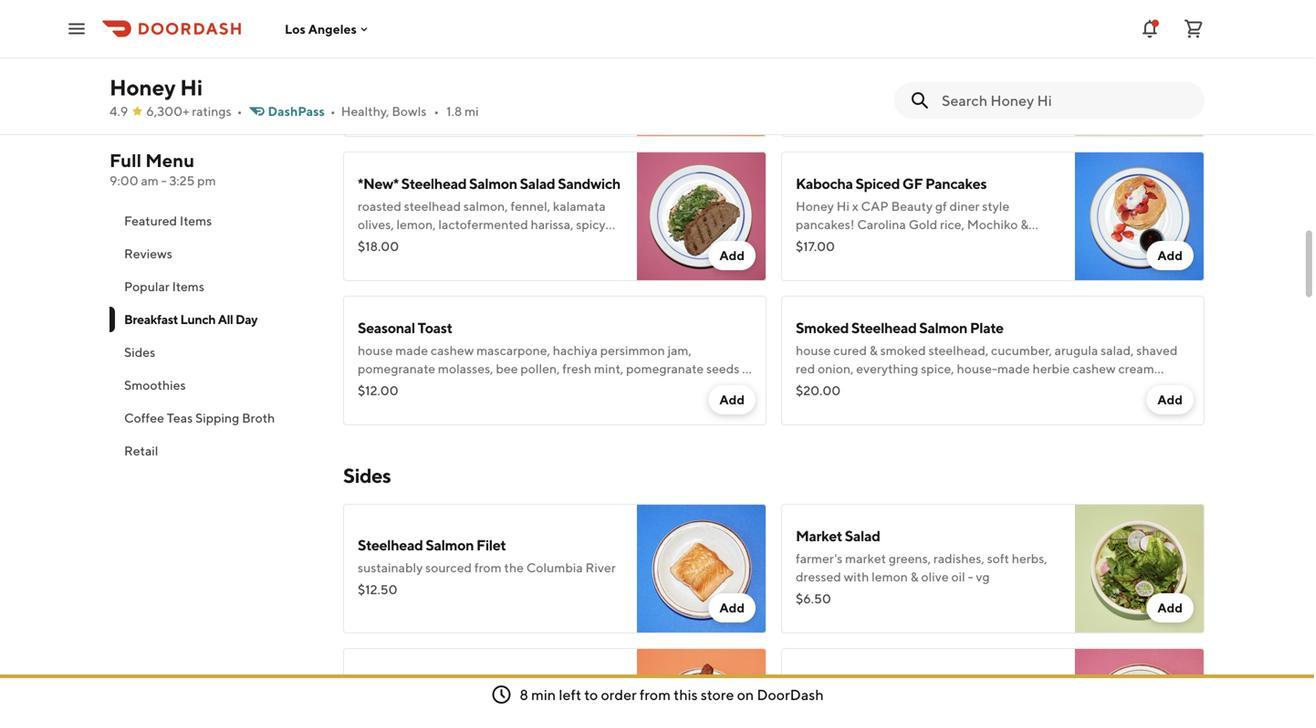 Task type: vqa. For each thing, say whether or not it's contained in the screenshot.
🍽️
no



Task type: describe. For each thing, give the bounding box(es) containing it.
Item Search search field
[[942, 90, 1191, 110]]

garlic
[[983, 91, 1015, 106]]

sunny
[[358, 54, 392, 69]]

jam,
[[668, 343, 692, 358]]

*new*
[[358, 175, 399, 192]]

6,300+
[[146, 104, 189, 119]]

retail button
[[110, 435, 321, 467]]

kabocha
[[796, 175, 853, 192]]

house inside smoked steelhead salmon plate house cured & smoked steelhead, cucumber, arugula salad, shaved red onion, everything spice, house-made herbie cashew cream cheese, soft herbs, served with gf buckwheat sourdough toast
[[796, 343, 831, 358]]

full menu 9:00 am - 3:25 pm
[[110, 150, 216, 188]]

healthy, bowls • 1.8 mi
[[341, 104, 479, 119]]

bread
[[548, 253, 582, 268]]

featured items
[[124, 213, 212, 228]]

smoked
[[796, 319, 849, 336]]

honey
[[110, 74, 176, 100]]

herbs, inside smoked steelhead salmon plate house cured & smoked steelhead, cucumber, arugula salad, shaved red onion, everything spice, house-made herbie cashew cream cheese, soft herbs, served with gf buckwheat sourdough toast
[[868, 379, 903, 394]]

fresno
[[403, 235, 439, 250]]

steelhead salmon filet image
[[637, 504, 767, 634]]

los angeles
[[285, 21, 357, 36]]

popular
[[124, 279, 170, 294]]

from for order
[[640, 686, 671, 704]]

house inside seasonal toast house made cashew mascarpone, hachiya persimmon jam, pomegranate molasses, bee pollen, fresh mint, pomegranate seeds - vg (contains honey)
[[358, 343, 393, 358]]

pickled for fed
[[848, 91, 891, 106]]

buckwheat inside smoked steelhead salmon plate house cured & smoked steelhead, cucumber, arugula salad, shaved red onion, everything spice, house-made herbie cashew cream cheese, soft herbs, served with gf buckwheat sourdough toast
[[990, 379, 1054, 394]]

popular items
[[124, 279, 204, 294]]

seasonal toast house made cashew mascarpone, hachiya persimmon jam, pomegranate molasses, bee pollen, fresh mint, pomegranate seeds - vg (contains honey)
[[358, 319, 748, 394]]

notification bell image
[[1140, 18, 1161, 40]]

healthy,
[[341, 104, 389, 119]]

on inside *new* steelhead salmon salad sandwich roasted steelhead salmon, fennel, kalamata olives, lemon, lactofermented harissa, spicy pickled fresno chilis, bitter greens, chipotle aioli on gf buckwheat sourdough bread
[[384, 253, 399, 268]]

kabocha spiced gf pancakes
[[796, 175, 987, 192]]

pickled for steelhead
[[358, 235, 400, 250]]

dashpass
[[268, 104, 325, 119]]

lamb
[[796, 672, 833, 689]]

featured items button
[[110, 205, 321, 237]]

cashew inside seasonal toast house made cashew mascarpone, hachiya persimmon jam, pomegranate molasses, bee pollen, fresh mint, pomegranate seeds - vg (contains honey)
[[431, 343, 474, 358]]

aioli inside breakfast sandwich sunny side up egg, caramelized fennel & onions, avocado mash, thyme, arugula, ancho & chipotle chile aioli served on gf buckwheat sourdough - v
[[449, 91, 473, 106]]

vg inside seasonal toast house made cashew mascarpone, hachiya persimmon jam, pomegranate molasses, bee pollen, fresh mint, pomegranate seeds - vg (contains honey)
[[358, 379, 372, 394]]

heritage bacon image
[[637, 648, 767, 711]]

steelhead for *new*
[[401, 175, 467, 192]]

fennel inside breakfast sandwich sunny side up egg, caramelized fennel & onions, avocado mash, thyme, arugula, ancho & chipotle chile aioli served on gf buckwheat sourdough - v
[[539, 54, 576, 69]]

popular items button
[[110, 270, 321, 303]]

chile
[[419, 91, 447, 106]]

smoked steelhead salmon plate house cured & smoked steelhead, cucumber, arugula salad, shaved red onion, everything spice, house-made herbie cashew cream cheese, soft herbs, served with gf buckwheat sourdough toast
[[796, 319, 1178, 394]]

*new* steelhead salmon salad sandwich roasted steelhead salmon, fennel, kalamata olives, lemon, lactofermented harissa, spicy pickled fresno chilis, bitter greens, chipotle aioli on gf buckwheat sourdough bread
[[358, 175, 621, 268]]

vg inside market salad farmer's market greens, radishes, soft herbs, dressed with lemon & olive oil - vg $6.50
[[976, 569, 990, 584]]

onions, inside grass-fed lamb & beef patty, halloumi cheese, fennel and preserved lemon arugula salad, turmeric pickled onions, roasted garlic aioli, tamarind date chutney
[[893, 91, 935, 106]]

grass-
[[796, 54, 832, 69]]

buckwheat inside breakfast sandwich sunny side up egg, caramelized fennel & onions, avocado mash, thyme, arugula, ancho & chipotle chile aioli served on gf buckwheat sourdough - v
[[549, 91, 614, 106]]

angeles
[[308, 21, 357, 36]]

store
[[701, 686, 734, 704]]

los angeles button
[[285, 21, 372, 36]]

items for popular items
[[172, 279, 204, 294]]

breakfast for lunch
[[124, 312, 178, 327]]

olives,
[[358, 217, 394, 232]]

gf inside smoked steelhead salmon plate house cured & smoked steelhead, cucumber, arugula salad, shaved red onion, everything spice, house-made herbie cashew cream cheese, soft herbs, served with gf buckwheat sourdough toast
[[975, 379, 987, 394]]

1 pomegranate from the left
[[358, 361, 436, 376]]

market
[[796, 527, 843, 545]]

2 horizontal spatial on
[[737, 686, 754, 704]]

farmer's
[[796, 551, 843, 566]]

market salad image
[[1076, 504, 1205, 634]]

smoothies button
[[110, 369, 321, 402]]

this
[[674, 686, 698, 704]]

sourdough inside breakfast sandwich sunny side up egg, caramelized fennel & onions, avocado mash, thyme, arugula, ancho & chipotle chile aioli served on gf buckwheat sourdough - v
[[358, 109, 420, 124]]

salmon,
[[464, 199, 508, 214]]

fresh
[[563, 361, 592, 376]]

6,300+ ratings •
[[146, 104, 242, 119]]

made inside seasonal toast house made cashew mascarpone, hachiya persimmon jam, pomegranate molasses, bee pollen, fresh mint, pomegranate seeds - vg (contains honey)
[[396, 343, 428, 358]]

soft inside market salad farmer's market greens, radishes, soft herbs, dressed with lemon & olive oil - vg $6.50
[[988, 551, 1010, 566]]

mascarpone,
[[477, 343, 551, 358]]

teas
[[167, 410, 193, 425]]

house-
[[957, 361, 998, 376]]

& up ancho on the top left of page
[[579, 54, 587, 69]]

grass-fed lamb & beef patty, halloumi cheese, fennel and preserved lemon arugula salad, turmeric pickled onions, roasted garlic aioli, tamarind date chutney
[[796, 54, 1057, 124]]

order
[[601, 686, 637, 704]]

toast
[[1122, 379, 1151, 394]]

chipotle inside *new* steelhead salmon salad sandwich roasted steelhead salmon, fennel, kalamata olives, lemon, lactofermented harissa, spicy pickled fresno chilis, bitter greens, chipotle aioli on gf buckwheat sourdough bread
[[557, 235, 604, 250]]

dressed
[[796, 569, 842, 584]]

onions, inside breakfast sandwich sunny side up egg, caramelized fennel & onions, avocado mash, thyme, arugula, ancho & chipotle chile aioli served on gf buckwheat sourdough - v
[[358, 73, 399, 88]]

and
[[836, 73, 857, 88]]

lemon inside grass-fed lamb & beef patty, halloumi cheese, fennel and preserved lemon arugula salad, turmeric pickled onions, roasted garlic aioli, tamarind date chutney
[[921, 73, 957, 88]]

$20.00
[[796, 383, 841, 398]]

1 horizontal spatial sides
[[343, 464, 391, 488]]

& inside grass-fed lamb & beef patty, halloumi cheese, fennel and preserved lemon arugula salad, turmeric pickled onions, roasted garlic aioli, tamarind date chutney
[[885, 54, 893, 69]]

roasted inside grass-fed lamb & beef patty, halloumi cheese, fennel and preserved lemon arugula salad, turmeric pickled onions, roasted garlic aioli, tamarind date chutney
[[937, 91, 981, 106]]

lamb & beef sausage image
[[1076, 648, 1205, 711]]

steelhead salmon filet sustainably sourced from the columbia river $12.50
[[358, 536, 616, 597]]

arugula inside smoked steelhead salmon plate house cured & smoked steelhead, cucumber, arugula salad, shaved red onion, everything spice, house-made herbie cashew cream cheese, soft herbs, served with gf buckwheat sourdough toast
[[1055, 343, 1099, 358]]

market
[[846, 551, 887, 566]]

buckwheat inside *new* steelhead salmon salad sandwich roasted steelhead salmon, fennel, kalamata olives, lemon, lactofermented harissa, spicy pickled fresno chilis, bitter greens, chipotle aioli on gf buckwheat sourdough bread
[[416, 253, 481, 268]]

salad inside market salad farmer's market greens, radishes, soft herbs, dressed with lemon & olive oil - vg $6.50
[[845, 527, 881, 545]]

salad, inside grass-fed lamb & beef patty, halloumi cheese, fennel and preserved lemon arugula salad, turmeric pickled onions, roasted garlic aioli, tamarind date chutney
[[1006, 73, 1039, 88]]

up
[[421, 54, 436, 69]]

coffee
[[124, 410, 164, 425]]

smoothies
[[124, 378, 186, 393]]

gf inside breakfast sandwich sunny side up egg, caramelized fennel & onions, avocado mash, thyme, arugula, ancho & chipotle chile aioli served on gf buckwheat sourdough - v
[[535, 91, 547, 106]]

plate
[[970, 319, 1004, 336]]

los
[[285, 21, 306, 36]]

sausage
[[880, 672, 934, 689]]

honey hi
[[110, 74, 203, 100]]

- inside breakfast sandwich sunny side up egg, caramelized fennel & onions, avocado mash, thyme, arugula, ancho & chipotle chile aioli served on gf buckwheat sourdough - v
[[423, 109, 429, 124]]

arugula inside grass-fed lamb & beef patty, halloumi cheese, fennel and preserved lemon arugula salad, turmeric pickled onions, roasted garlic aioli, tamarind date chutney
[[960, 73, 1003, 88]]

• for 6,300+ ratings •
[[237, 104, 242, 119]]

mint,
[[594, 361, 624, 376]]

harissa, inside *new* steelhead salmon salad sandwich roasted steelhead salmon, fennel, kalamata olives, lemon, lactofermented harissa, spicy pickled fresno chilis, bitter greens, chipotle aioli on gf buckwheat sourdough bread
[[531, 217, 574, 232]]

featured
[[124, 213, 177, 228]]

olive
[[922, 569, 949, 584]]

cheese, inside smoked steelhead salmon plate house cured & smoked steelhead, cucumber, arugula salad, shaved red onion, everything spice, house-made herbie cashew cream cheese, soft herbs, served with gf buckwheat sourdough toast
[[796, 379, 840, 394]]

8
[[520, 686, 529, 704]]

2 • from the left
[[330, 104, 336, 119]]

cheese, inside grass-fed lamb & beef patty, halloumi cheese, fennel and preserved lemon arugula salad, turmeric pickled onions, roasted garlic aioli, tamarind date chutney
[[1013, 54, 1057, 69]]

coffee teas sipping broth
[[124, 410, 275, 425]]

sandwich inside breakfast sandwich sunny side up egg, caramelized fennel & onions, avocado mash, thyme, arugula, ancho & chipotle chile aioli served on gf buckwheat sourdough - v
[[422, 31, 485, 48]]

lamb inside grass-fed lamb & beef patty, halloumi cheese, fennel and preserved lemon arugula salad, turmeric pickled onions, roasted garlic aioli, tamarind date chutney
[[854, 54, 882, 69]]

chipotle inside breakfast sandwich sunny side up egg, caramelized fennel & onions, avocado mash, thyme, arugula, ancho & chipotle chile aioli served on gf buckwheat sourdough - v
[[369, 91, 416, 106]]

9:00
[[110, 173, 138, 188]]

breakfast lunch all day
[[124, 312, 258, 327]]

gf
[[903, 175, 923, 192]]

- inside seasonal toast house made cashew mascarpone, hachiya persimmon jam, pomegranate molasses, bee pollen, fresh mint, pomegranate seeds - vg (contains honey)
[[742, 361, 748, 376]]

$17.00
[[796, 239, 835, 254]]

smoked
[[881, 343, 926, 358]]

the
[[504, 560, 524, 575]]

fed inside lamb & beef sausage grass fed lamb & beef, lactofermented harissa,
[[828, 695, 848, 710]]

$18.00
[[358, 239, 399, 254]]



Task type: locate. For each thing, give the bounding box(es) containing it.
0 items, open order cart image
[[1183, 18, 1205, 40]]

house down seasonal on the left
[[358, 343, 393, 358]]

aioli,
[[1018, 91, 1045, 106]]

0 vertical spatial herbs,
[[868, 379, 903, 394]]

- left v
[[423, 109, 429, 124]]

salad
[[520, 175, 556, 192], [845, 527, 881, 545]]

lamb down beef
[[850, 695, 879, 710]]

sides up smoothies
[[124, 345, 155, 360]]

gf inside *new* steelhead salmon salad sandwich roasted steelhead salmon, fennel, kalamata olives, lemon, lactofermented harissa, spicy pickled fresno chilis, bitter greens, chipotle aioli on gf buckwheat sourdough bread
[[402, 253, 413, 268]]

& left beef
[[835, 672, 845, 689]]

salad, inside smoked steelhead salmon plate house cured & smoked steelhead, cucumber, arugula salad, shaved red onion, everything spice, house-made herbie cashew cream cheese, soft herbs, served with gf buckwheat sourdough toast
[[1101, 343, 1135, 358]]

breakfast inside breakfast sandwich sunny side up egg, caramelized fennel & onions, avocado mash, thyme, arugula, ancho & chipotle chile aioli served on gf buckwheat sourdough - v
[[358, 31, 420, 48]]

0 horizontal spatial vg
[[358, 379, 372, 394]]

lactofermented down 'salmon,'
[[439, 217, 528, 232]]

0 horizontal spatial aioli
[[358, 253, 382, 268]]

0 vertical spatial salmon
[[469, 175, 518, 192]]

steelhead inside *new* steelhead salmon salad sandwich roasted steelhead salmon, fennel, kalamata olives, lemon, lactofermented harissa, spicy pickled fresno chilis, bitter greens, chipotle aioli on gf buckwheat sourdough bread
[[401, 175, 467, 192]]

2 horizontal spatial gf
[[975, 379, 987, 394]]

steelhead up smoked
[[852, 319, 917, 336]]

onion,
[[818, 361, 854, 376]]

open menu image
[[66, 18, 88, 40]]

0 vertical spatial sandwich
[[422, 31, 485, 48]]

2 vertical spatial sourdough
[[1057, 379, 1120, 394]]

herbs, right radishes,
[[1012, 551, 1048, 566]]

& inside smoked steelhead salmon plate house cured & smoked steelhead, cucumber, arugula salad, shaved red onion, everything spice, house-made herbie cashew cream cheese, soft herbs, served with gf buckwheat sourdough toast
[[870, 343, 878, 358]]

1 vertical spatial breakfast
[[124, 312, 178, 327]]

0 horizontal spatial breakfast
[[124, 312, 178, 327]]

1 horizontal spatial buckwheat
[[549, 91, 614, 106]]

chilis,
[[442, 235, 475, 250]]

8 min left to order from this store on doordash
[[520, 686, 824, 704]]

1 horizontal spatial •
[[330, 104, 336, 119]]

1 vertical spatial soft
[[988, 551, 1010, 566]]

1 vertical spatial greens,
[[889, 551, 931, 566]]

0 horizontal spatial fennel
[[539, 54, 576, 69]]

fennel up arugula,
[[539, 54, 576, 69]]

& down 'sunny'
[[358, 91, 366, 106]]

sourdough left v
[[358, 109, 420, 124]]

with inside market salad farmer's market greens, radishes, soft herbs, dressed with lemon & olive oil - vg $6.50
[[844, 569, 870, 584]]

salad,
[[1006, 73, 1039, 88], [1101, 343, 1135, 358]]

bitter
[[477, 235, 509, 250]]

seasonal
[[358, 319, 415, 336]]

vg left (contains
[[358, 379, 372, 394]]

0 horizontal spatial served
[[476, 91, 515, 106]]

egg,
[[439, 54, 464, 69]]

reviews
[[124, 246, 172, 261]]

lambwich image
[[1076, 7, 1205, 137]]

- right oil
[[968, 569, 974, 584]]

0 horizontal spatial harissa,
[[531, 217, 574, 232]]

0 horizontal spatial on
[[384, 253, 399, 268]]

cashew left cream
[[1073, 361, 1116, 376]]

fennel,
[[511, 199, 551, 214]]

pickled up date at top
[[848, 91, 891, 106]]

herbie
[[1033, 361, 1071, 376]]

fennel down grass-
[[796, 73, 833, 88]]

radishes,
[[934, 551, 985, 566]]

1 horizontal spatial sourdough
[[483, 253, 546, 268]]

1 horizontal spatial lemon
[[921, 73, 957, 88]]

0 vertical spatial salad,
[[1006, 73, 1039, 88]]

side
[[395, 54, 419, 69]]

steelhead inside steelhead salmon filet sustainably sourced from the columbia river $12.50
[[358, 536, 423, 554]]

lemon down market
[[872, 569, 908, 584]]

0 horizontal spatial lemon
[[872, 569, 908, 584]]

1 horizontal spatial cashew
[[1073, 361, 1116, 376]]

1 vertical spatial salad
[[845, 527, 881, 545]]

- right seeds
[[742, 361, 748, 376]]

2 pomegranate from the left
[[626, 361, 704, 376]]

1 vertical spatial onions,
[[893, 91, 935, 106]]

molasses,
[[438, 361, 494, 376]]

on right store
[[737, 686, 754, 704]]

salad up fennel,
[[520, 175, 556, 192]]

with down market
[[844, 569, 870, 584]]

& left beef,
[[882, 695, 890, 710]]

with
[[948, 379, 973, 394], [844, 569, 870, 584]]

0 horizontal spatial from
[[475, 560, 502, 575]]

1 horizontal spatial cheese,
[[1013, 54, 1057, 69]]

1 vertical spatial fed
[[828, 695, 848, 710]]

• left "healthy,"
[[330, 104, 336, 119]]

tamarind
[[796, 109, 848, 124]]

1 horizontal spatial arugula
[[1055, 343, 1099, 358]]

date
[[851, 109, 877, 124]]

0 vertical spatial fennel
[[539, 54, 576, 69]]

lamb up preserved
[[854, 54, 882, 69]]

sipping
[[195, 410, 239, 425]]

dashpass •
[[268, 104, 336, 119]]

buckwheat down ancho on the top left of page
[[549, 91, 614, 106]]

0 horizontal spatial lactofermented
[[439, 217, 528, 232]]

0 vertical spatial arugula
[[960, 73, 1003, 88]]

with inside smoked steelhead salmon plate house cured & smoked steelhead, cucumber, arugula salad, shaved red onion, everything spice, house-made herbie cashew cream cheese, soft herbs, served with gf buckwheat sourdough toast
[[948, 379, 973, 394]]

1 vertical spatial sides
[[343, 464, 391, 488]]

gf down arugula,
[[535, 91, 547, 106]]

salmon
[[469, 175, 518, 192], [920, 319, 968, 336], [426, 536, 474, 554]]

1 vertical spatial harissa,
[[1016, 695, 1059, 710]]

from for sourced
[[475, 560, 502, 575]]

steelhead,
[[929, 343, 989, 358]]

1 horizontal spatial made
[[998, 361, 1031, 376]]

pickled
[[848, 91, 891, 106], [358, 235, 400, 250]]

& up everything on the bottom right
[[870, 343, 878, 358]]

-
[[423, 109, 429, 124], [161, 173, 167, 188], [742, 361, 748, 376], [968, 569, 974, 584]]

• for healthy, bowls • 1.8 mi
[[434, 104, 439, 119]]

served inside breakfast sandwich sunny side up egg, caramelized fennel & onions, avocado mash, thyme, arugula, ancho & chipotle chile aioli served on gf buckwheat sourdough - v
[[476, 91, 515, 106]]

0 vertical spatial on
[[517, 91, 532, 106]]

made down toast
[[396, 343, 428, 358]]

salad, up aioli,
[[1006, 73, 1039, 88]]

0 vertical spatial onions,
[[358, 73, 399, 88]]

served down thyme,
[[476, 91, 515, 106]]

chipotle down spicy
[[557, 235, 604, 250]]

fennel inside grass-fed lamb & beef patty, halloumi cheese, fennel and preserved lemon arugula salad, turmeric pickled onions, roasted garlic aioli, tamarind date chutney
[[796, 73, 833, 88]]

herbs, inside market salad farmer's market greens, radishes, soft herbs, dressed with lemon & olive oil - vg $6.50
[[1012, 551, 1048, 566]]

salmon for plate
[[920, 319, 968, 336]]

0 horizontal spatial roasted
[[358, 199, 402, 214]]

lemon
[[921, 73, 957, 88], [872, 569, 908, 584]]

cured
[[834, 343, 867, 358]]

arugula down halloumi
[[960, 73, 1003, 88]]

pomegranate down jam,
[[626, 361, 704, 376]]

buckwheat down chilis,
[[416, 253, 481, 268]]

2 house from the left
[[796, 343, 831, 358]]

cheese, down red
[[796, 379, 840, 394]]

$6.50
[[796, 591, 832, 606]]

fed right grass
[[828, 695, 848, 710]]

breakfast up 'sunny'
[[358, 31, 420, 48]]

pickled inside grass-fed lamb & beef patty, halloumi cheese, fennel and preserved lemon arugula salad, turmeric pickled onions, roasted garlic aioli, tamarind date chutney
[[848, 91, 891, 106]]

0 vertical spatial pickled
[[848, 91, 891, 106]]

& inside market salad farmer's market greens, radishes, soft herbs, dressed with lemon & olive oil - vg $6.50
[[911, 569, 919, 584]]

lactofermented inside *new* steelhead salmon salad sandwich roasted steelhead salmon, fennel, kalamata olives, lemon, lactofermented harissa, spicy pickled fresno chilis, bitter greens, chipotle aioli on gf buckwheat sourdough bread
[[439, 217, 528, 232]]

on down the olives,
[[384, 253, 399, 268]]

herbs, down everything on the bottom right
[[868, 379, 903, 394]]

spice,
[[921, 361, 955, 376]]

0 vertical spatial harissa,
[[531, 217, 574, 232]]

items
[[180, 213, 212, 228], [172, 279, 204, 294]]

chutney
[[880, 109, 927, 124]]

arugula up herbie
[[1055, 343, 1099, 358]]

made down cucumber,
[[998, 361, 1031, 376]]

0 horizontal spatial gf
[[402, 253, 413, 268]]

left
[[559, 686, 582, 704]]

0 vertical spatial lactofermented
[[439, 217, 528, 232]]

chipotle down avocado
[[369, 91, 416, 106]]

roasted up the olives,
[[358, 199, 402, 214]]

breakfast sandwich sunny side up egg, caramelized fennel & onions, avocado mash, thyme, arugula, ancho & chipotle chile aioli served on gf buckwheat sourdough - v
[[358, 31, 618, 124]]

filet
[[477, 536, 506, 554]]

1 horizontal spatial breakfast
[[358, 31, 420, 48]]

greens, inside market salad farmer's market greens, radishes, soft herbs, dressed with lemon & olive oil - vg $6.50
[[889, 551, 931, 566]]

sourdough down herbie
[[1057, 379, 1120, 394]]

1 vertical spatial on
[[384, 253, 399, 268]]

salad, up cream
[[1101, 343, 1135, 358]]

& left the olive at the right of the page
[[911, 569, 919, 584]]

served down spice,
[[906, 379, 945, 394]]

0 horizontal spatial chipotle
[[369, 91, 416, 106]]

river
[[586, 560, 616, 575]]

onions, down 'sunny'
[[358, 73, 399, 88]]

1 vertical spatial sandwich
[[558, 175, 621, 192]]

0 vertical spatial cashew
[[431, 343, 474, 358]]

0 horizontal spatial buckwheat
[[416, 253, 481, 268]]

1 vertical spatial vg
[[976, 569, 990, 584]]

items up breakfast lunch all day
[[172, 279, 204, 294]]

sandwich inside *new* steelhead salmon salad sandwich roasted steelhead salmon, fennel, kalamata olives, lemon, lactofermented harissa, spicy pickled fresno chilis, bitter greens, chipotle aioli on gf buckwheat sourdough bread
[[558, 175, 621, 192]]

0 vertical spatial with
[[948, 379, 973, 394]]

lactofermented right beef,
[[924, 695, 1014, 710]]

1 horizontal spatial salad,
[[1101, 343, 1135, 358]]

0 horizontal spatial herbs,
[[868, 379, 903, 394]]

0 horizontal spatial with
[[844, 569, 870, 584]]

steelhead up sustainably
[[358, 536, 423, 554]]

0 vertical spatial fed
[[832, 54, 851, 69]]

1 vertical spatial items
[[172, 279, 204, 294]]

steelhead up steelhead at the left top of page
[[401, 175, 467, 192]]

1 vertical spatial lemon
[[872, 569, 908, 584]]

lactofermented inside lamb & beef sausage grass fed lamb & beef, lactofermented harissa,
[[924, 695, 1014, 710]]

1 vertical spatial roasted
[[358, 199, 402, 214]]

1 horizontal spatial greens,
[[889, 551, 931, 566]]

0 vertical spatial sides
[[124, 345, 155, 360]]

2 horizontal spatial •
[[434, 104, 439, 119]]

sustainably
[[358, 560, 423, 575]]

cream
[[1119, 361, 1155, 376]]

steelhead for smoked
[[852, 319, 917, 336]]

menu
[[145, 150, 195, 171]]

0 horizontal spatial pomegranate
[[358, 361, 436, 376]]

1 vertical spatial cheese,
[[796, 379, 840, 394]]

0 vertical spatial gf
[[535, 91, 547, 106]]

1 horizontal spatial onions,
[[893, 91, 935, 106]]

& up preserved
[[885, 54, 893, 69]]

1 horizontal spatial served
[[906, 379, 945, 394]]

0 horizontal spatial salad
[[520, 175, 556, 192]]

salmon inside *new* steelhead salmon salad sandwich roasted steelhead salmon, fennel, kalamata olives, lemon, lactofermented harissa, spicy pickled fresno chilis, bitter greens, chipotle aioli on gf buckwheat sourdough bread
[[469, 175, 518, 192]]

greens, down fennel,
[[512, 235, 554, 250]]

day
[[236, 312, 258, 327]]

1 vertical spatial sourdough
[[483, 253, 546, 268]]

bee
[[496, 361, 518, 376]]

soft inside smoked steelhead salmon plate house cured & smoked steelhead, cucumber, arugula salad, shaved red onion, everything spice, house-made herbie cashew cream cheese, soft herbs, served with gf buckwheat sourdough toast
[[843, 379, 865, 394]]

onions, up the chutney
[[893, 91, 935, 106]]

salmon inside smoked steelhead salmon plate house cured & smoked steelhead, cucumber, arugula salad, shaved red onion, everything spice, house-made herbie cashew cream cheese, soft herbs, served with gf buckwheat sourdough toast
[[920, 319, 968, 336]]

1 horizontal spatial roasted
[[937, 91, 981, 106]]

1 house from the left
[[358, 343, 393, 358]]

spicy
[[576, 217, 606, 232]]

0 vertical spatial buckwheat
[[549, 91, 614, 106]]

0 vertical spatial made
[[396, 343, 428, 358]]

4.9
[[110, 104, 128, 119]]

items up reviews button
[[180, 213, 212, 228]]

soft down onion,
[[843, 379, 865, 394]]

1 horizontal spatial lactofermented
[[924, 695, 1014, 710]]

v
[[431, 109, 438, 124]]

1 horizontal spatial aioli
[[449, 91, 473, 106]]

on down thyme,
[[517, 91, 532, 106]]

salmon up 'salmon,'
[[469, 175, 518, 192]]

items for featured items
[[180, 213, 212, 228]]

1 horizontal spatial gf
[[535, 91, 547, 106]]

salad inside *new* steelhead salmon salad sandwich roasted steelhead salmon, fennel, kalamata olives, lemon, lactofermented harissa, spicy pickled fresno chilis, bitter greens, chipotle aioli on gf buckwheat sourdough bread
[[520, 175, 556, 192]]

house up red
[[796, 343, 831, 358]]

1 horizontal spatial fennel
[[796, 73, 833, 88]]

• left 1.8
[[434, 104, 439, 119]]

sourdough down bitter at the left
[[483, 253, 546, 268]]

salmon up sourced
[[426, 536, 474, 554]]

0 vertical spatial from
[[475, 560, 502, 575]]

0 vertical spatial lemon
[[921, 73, 957, 88]]

greens, inside *new* steelhead salmon salad sandwich roasted steelhead salmon, fennel, kalamata olives, lemon, lactofermented harissa, spicy pickled fresno chilis, bitter greens, chipotle aioli on gf buckwheat sourdough bread
[[512, 235, 554, 250]]

herbs,
[[868, 379, 903, 394], [1012, 551, 1048, 566]]

from down filet
[[475, 560, 502, 575]]

breakfast sandwich image
[[637, 7, 767, 137]]

fed up and
[[832, 54, 851, 69]]

all
[[218, 312, 233, 327]]

pollen,
[[521, 361, 560, 376]]

salmon up steelhead, at right
[[920, 319, 968, 336]]

roasted left the garlic
[[937, 91, 981, 106]]

soft right radishes,
[[988, 551, 1010, 566]]

persimmon
[[601, 343, 665, 358]]

aioli down the olives,
[[358, 253, 382, 268]]

onions,
[[358, 73, 399, 88], [893, 91, 935, 106]]

3:25
[[169, 173, 195, 188]]

made
[[396, 343, 428, 358], [998, 361, 1031, 376]]

lemon down patty,
[[921, 73, 957, 88]]

&
[[579, 54, 587, 69], [885, 54, 893, 69], [358, 91, 366, 106], [870, 343, 878, 358], [911, 569, 919, 584], [835, 672, 845, 689], [882, 695, 890, 710]]

sourdough
[[358, 109, 420, 124], [483, 253, 546, 268], [1057, 379, 1120, 394]]

sandwich up kalamata
[[558, 175, 621, 192]]

with down house-
[[948, 379, 973, 394]]

beef,
[[892, 695, 921, 710]]

0 horizontal spatial soft
[[843, 379, 865, 394]]

3 • from the left
[[434, 104, 439, 119]]

reviews button
[[110, 237, 321, 270]]

sides inside button
[[124, 345, 155, 360]]

cashew up molasses,
[[431, 343, 474, 358]]

cheese, up aioli,
[[1013, 54, 1057, 69]]

served inside smoked steelhead salmon plate house cured & smoked steelhead, cucumber, arugula salad, shaved red onion, everything spice, house-made herbie cashew cream cheese, soft herbs, served with gf buckwheat sourdough toast
[[906, 379, 945, 394]]

from inside steelhead salmon filet sustainably sourced from the columbia river $12.50
[[475, 560, 502, 575]]

1 horizontal spatial harissa,
[[1016, 695, 1059, 710]]

1 vertical spatial from
[[640, 686, 671, 704]]

arugula
[[960, 73, 1003, 88], [1055, 343, 1099, 358]]

cheese,
[[1013, 54, 1057, 69], [796, 379, 840, 394]]

gf down fresno at top
[[402, 253, 413, 268]]

1 vertical spatial cashew
[[1073, 361, 1116, 376]]

shaved
[[1137, 343, 1178, 358]]

mi
[[465, 104, 479, 119]]

aioli inside *new* steelhead salmon salad sandwich roasted steelhead salmon, fennel, kalamata olives, lemon, lactofermented harissa, spicy pickled fresno chilis, bitter greens, chipotle aioli on gf buckwheat sourdough bread
[[358, 253, 382, 268]]

1 horizontal spatial house
[[796, 343, 831, 358]]

(contains
[[374, 379, 428, 394]]

greens, up the olive at the right of the page
[[889, 551, 931, 566]]

•
[[237, 104, 242, 119], [330, 104, 336, 119], [434, 104, 439, 119]]

- right am
[[161, 173, 167, 188]]

1 horizontal spatial soft
[[988, 551, 1010, 566]]

pickled inside *new* steelhead salmon salad sandwich roasted steelhead salmon, fennel, kalamata olives, lemon, lactofermented harissa, spicy pickled fresno chilis, bitter greens, chipotle aioli on gf buckwheat sourdough bread
[[358, 235, 400, 250]]

beef
[[896, 54, 922, 69]]

breakfast for sandwich
[[358, 31, 420, 48]]

pomegranate
[[358, 361, 436, 376], [626, 361, 704, 376]]

2 horizontal spatial buckwheat
[[990, 379, 1054, 394]]

cucumber,
[[992, 343, 1053, 358]]

caramelized
[[466, 54, 537, 69]]

- inside market salad farmer's market greens, radishes, soft herbs, dressed with lemon & olive oil - vg $6.50
[[968, 569, 974, 584]]

vg right oil
[[976, 569, 990, 584]]

hi
[[180, 74, 203, 100]]

lamb
[[854, 54, 882, 69], [850, 695, 879, 710]]

salmon for salad
[[469, 175, 518, 192]]

lamb & beef sausage grass fed lamb & beef, lactofermented harissa,
[[796, 672, 1059, 711]]

- inside full menu 9:00 am - 3:25 pm
[[161, 173, 167, 188]]

sourdough inside smoked steelhead salmon plate house cured & smoked steelhead, cucumber, arugula salad, shaved red onion, everything spice, house-made herbie cashew cream cheese, soft herbs, served with gf buckwheat sourdough toast
[[1057, 379, 1120, 394]]

pickled down the olives,
[[358, 235, 400, 250]]

am
[[141, 173, 159, 188]]

*new* steelhead salmon salad sandwich image
[[637, 152, 767, 281]]

full
[[110, 150, 142, 171]]

cashew
[[431, 343, 474, 358], [1073, 361, 1116, 376]]

salmon inside steelhead salmon filet sustainably sourced from the columbia river $12.50
[[426, 536, 474, 554]]

cashew inside smoked steelhead salmon plate house cured & smoked steelhead, cucumber, arugula salad, shaved red onion, everything spice, house-made herbie cashew cream cheese, soft herbs, served with gf buckwheat sourdough toast
[[1073, 361, 1116, 376]]

gf down house-
[[975, 379, 987, 394]]

on inside breakfast sandwich sunny side up egg, caramelized fennel & onions, avocado mash, thyme, arugula, ancho & chipotle chile aioli served on gf buckwheat sourdough - v
[[517, 91, 532, 106]]

buckwheat down herbie
[[990, 379, 1054, 394]]

aioli down mash,
[[449, 91, 473, 106]]

roasted inside *new* steelhead salmon salad sandwich roasted steelhead salmon, fennel, kalamata olives, lemon, lactofermented harissa, spicy pickled fresno chilis, bitter greens, chipotle aioli on gf buckwheat sourdough bread
[[358, 199, 402, 214]]

1 vertical spatial served
[[906, 379, 945, 394]]

0 horizontal spatial sourdough
[[358, 109, 420, 124]]

0 horizontal spatial sides
[[124, 345, 155, 360]]

sandwich up egg,
[[422, 31, 485, 48]]

1 vertical spatial herbs,
[[1012, 551, 1048, 566]]

0 horizontal spatial sandwich
[[422, 31, 485, 48]]

sourced
[[426, 560, 472, 575]]

sourdough inside *new* steelhead salmon salad sandwich roasted steelhead salmon, fennel, kalamata olives, lemon, lactofermented harissa, spicy pickled fresno chilis, bitter greens, chipotle aioli on gf buckwheat sourdough bread
[[483, 253, 546, 268]]

0 vertical spatial breakfast
[[358, 31, 420, 48]]

1 • from the left
[[237, 104, 242, 119]]

kabocha spiced gf pancakes image
[[1076, 152, 1205, 281]]

columbia
[[527, 560, 583, 575]]

fed inside grass-fed lamb & beef patty, halloumi cheese, fennel and preserved lemon arugula salad, turmeric pickled onions, roasted garlic aioli, tamarind date chutney
[[832, 54, 851, 69]]

• right ratings
[[237, 104, 242, 119]]

thyme,
[[490, 73, 530, 88]]

breakfast down the 'popular'
[[124, 312, 178, 327]]

0 horizontal spatial salad,
[[1006, 73, 1039, 88]]

from left this
[[640, 686, 671, 704]]

broth
[[242, 410, 275, 425]]

min
[[532, 686, 556, 704]]

1 vertical spatial aioli
[[358, 253, 382, 268]]

1 horizontal spatial pomegranate
[[626, 361, 704, 376]]

0 vertical spatial vg
[[358, 379, 372, 394]]

1 vertical spatial chipotle
[[557, 235, 604, 250]]

0 vertical spatial sourdough
[[358, 109, 420, 124]]

salad up market
[[845, 527, 881, 545]]

preserved
[[860, 73, 918, 88]]

made inside smoked steelhead salmon plate house cured & smoked steelhead, cucumber, arugula salad, shaved red onion, everything spice, house-made herbie cashew cream cheese, soft herbs, served with gf buckwheat sourdough toast
[[998, 361, 1031, 376]]

sides down $12.00
[[343, 464, 391, 488]]

steelhead inside smoked steelhead salmon plate house cured & smoked steelhead, cucumber, arugula salad, shaved red onion, everything spice, house-made herbie cashew cream cheese, soft herbs, served with gf buckwheat sourdough toast
[[852, 319, 917, 336]]

0 horizontal spatial house
[[358, 343, 393, 358]]

add
[[1158, 104, 1183, 119], [720, 248, 745, 263], [1158, 248, 1183, 263], [720, 392, 745, 407], [1158, 392, 1183, 407], [720, 600, 745, 615], [1158, 600, 1183, 615]]

pomegranate up (contains
[[358, 361, 436, 376]]

harissa, inside lamb & beef sausage grass fed lamb & beef, lactofermented harissa,
[[1016, 695, 1059, 710]]

lemon inside market salad farmer's market greens, radishes, soft herbs, dressed with lemon & olive oil - vg $6.50
[[872, 569, 908, 584]]

1 vertical spatial with
[[844, 569, 870, 584]]

1 horizontal spatial salad
[[845, 527, 881, 545]]

beef
[[847, 672, 878, 689]]

1 vertical spatial arugula
[[1055, 343, 1099, 358]]

lamb inside lamb & beef sausage grass fed lamb & beef, lactofermented harissa,
[[850, 695, 879, 710]]

ancho
[[582, 73, 618, 88]]

0 horizontal spatial •
[[237, 104, 242, 119]]



